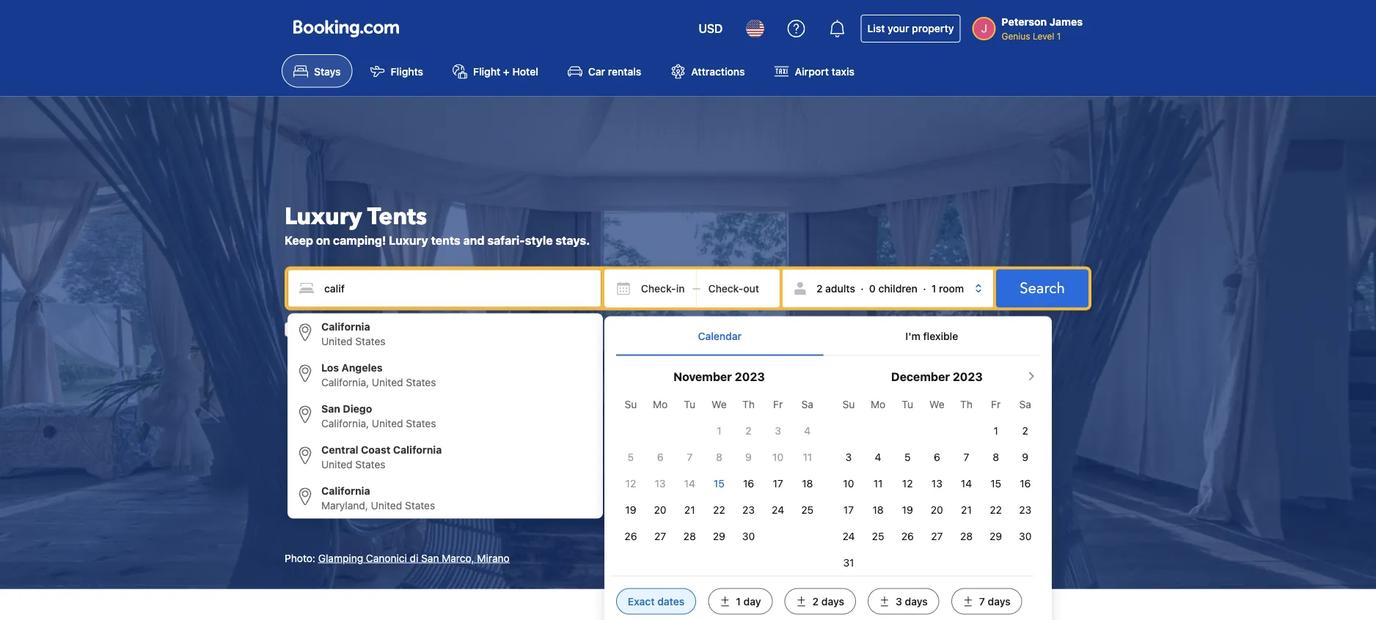 Task type: vqa. For each thing, say whether or not it's contained in the screenshot.
States inside the California Maryland, United States
yes



Task type: locate. For each thing, give the bounding box(es) containing it.
1 tu from the left
[[684, 398, 696, 411]]

21 up 28 december 2023 option
[[961, 504, 972, 516]]

1 horizontal spatial 4
[[875, 451, 881, 463]]

17 up 24 december 2023 option
[[844, 504, 854, 516]]

0 horizontal spatial 13
[[655, 478, 666, 490]]

3 up 10 'option'
[[846, 451, 852, 463]]

i'm
[[305, 323, 320, 335], [906, 330, 921, 342]]

states
[[355, 335, 386, 347], [406, 376, 436, 388], [406, 417, 436, 429], [355, 458, 386, 470], [405, 499, 435, 512]]

0 horizontal spatial 2023
[[735, 370, 765, 384]]

1 horizontal spatial 7
[[964, 451, 969, 463]]

25 down 18 december 2023 option on the bottom right
[[872, 530, 884, 543]]

3 for 3 option
[[846, 451, 852, 463]]

2 23 from the left
[[1019, 504, 1032, 516]]

2 27 from the left
[[931, 530, 943, 543]]

1 vertical spatial california, united
[[321, 417, 403, 429]]

fr up 3 checkbox
[[773, 398, 783, 411]]

1 up 8 checkbox
[[994, 425, 998, 437]]

1 vertical spatial 11
[[874, 478, 883, 490]]

1 December 2023 checkbox
[[994, 425, 998, 437]]

san
[[321, 403, 340, 415], [421, 552, 439, 564]]

property
[[912, 22, 954, 34]]

1 horizontal spatial mo
[[871, 398, 886, 411]]

13 up the "20" option
[[655, 478, 666, 490]]

i'm traveling for work
[[305, 323, 405, 335]]

2 26 from the left
[[901, 530, 914, 543]]

+ left the out
[[735, 272, 741, 284]]

1 united from the top
[[321, 335, 353, 347]]

california up the los
[[321, 320, 370, 333]]

tu for november 2023
[[684, 398, 696, 411]]

2 california, united from the top
[[321, 417, 403, 429]]

10
[[773, 451, 784, 463], [843, 478, 854, 490]]

mo for november
[[653, 398, 668, 411]]

17 up 24 option at right
[[773, 478, 783, 490]]

0 horizontal spatial 8
[[716, 451, 722, 463]]

20 December 2023 checkbox
[[931, 504, 943, 516]]

we up 1 option at the bottom of page
[[712, 398, 727, 411]]

1 horizontal spatial 18
[[873, 504, 884, 516]]

1 vertical spatial 10
[[843, 478, 854, 490]]

26 down '19 november 2023' option
[[625, 530, 637, 543]]

0 horizontal spatial i'm
[[305, 323, 320, 335]]

luxury
[[285, 200, 362, 232], [389, 233, 428, 247]]

california up maryland, united
[[321, 485, 370, 497]]

30 down 23 option
[[742, 530, 755, 543]]

2 21 from the left
[[961, 504, 972, 516]]

1 horizontal spatial 22
[[990, 504, 1002, 516]]

1 vertical spatial california
[[393, 444, 442, 456]]

16 down 9 december 2023 checkbox
[[1020, 478, 1031, 490]]

i'm left flexible
[[906, 330, 921, 342]]

option
[[288, 313, 603, 355], [288, 355, 603, 396], [288, 396, 603, 437], [288, 437, 603, 478], [288, 478, 603, 519]]

20 up 27 checkbox
[[654, 504, 667, 516]]

24 up 31
[[843, 530, 855, 543]]

· right children
[[923, 282, 926, 294]]

los angeles california, united states
[[321, 362, 436, 388]]

flexible
[[923, 330, 958, 342]]

23 November 2023 checkbox
[[742, 504, 755, 516]]

1 15 from the left
[[714, 478, 725, 490]]

8
[[716, 451, 722, 463], [993, 451, 999, 463]]

+ left the hotel
[[503, 65, 510, 77]]

3
[[775, 425, 781, 437], [846, 451, 852, 463], [896, 596, 902, 608]]

19
[[625, 504, 636, 516], [902, 504, 913, 516]]

4 up 11 december 2023 "checkbox"
[[875, 451, 881, 463]]

dates
[[657, 596, 685, 608]]

24 down '17 november 2023' checkbox
[[772, 504, 784, 516]]

16 December 2023 checkbox
[[1020, 478, 1031, 490]]

16 November 2023 checkbox
[[743, 478, 754, 490]]

15 for 15 option
[[991, 478, 1001, 490]]

1 horizontal spatial 12
[[902, 478, 913, 490]]

0 horizontal spatial 21
[[684, 504, 695, 516]]

12 down 5 november 2023 option
[[625, 478, 636, 490]]

2 19 from the left
[[902, 504, 913, 516]]

20
[[654, 504, 667, 516], [931, 504, 943, 516]]

26 down '19 december 2023' option
[[901, 530, 914, 543]]

1 8 from the left
[[716, 451, 722, 463]]

your
[[888, 22, 909, 34]]

0 horizontal spatial 17
[[773, 478, 783, 490]]

10 up 17 'option'
[[843, 478, 854, 490]]

2 sa from the left
[[1019, 398, 1031, 411]]

camping!
[[333, 233, 386, 247]]

0 vertical spatial united
[[321, 335, 353, 347]]

14 for "14" 'checkbox'
[[684, 478, 695, 490]]

10 December 2023 checkbox
[[843, 478, 854, 490]]

4 December 2023 checkbox
[[875, 451, 881, 463]]

1 vertical spatial 17
[[844, 504, 854, 516]]

states inside san diego california, united states
[[406, 417, 436, 429]]

san left the diego
[[321, 403, 340, 415]]

1 horizontal spatial 21
[[961, 504, 972, 516]]

23 down 16 checkbox on the right
[[742, 504, 755, 516]]

17 for 17 'option'
[[844, 504, 854, 516]]

2023 right december
[[953, 370, 983, 384]]

0 vertical spatial 11
[[803, 451, 812, 463]]

1 21 from the left
[[684, 504, 695, 516]]

0 vertical spatial california
[[321, 320, 370, 333]]

30 for 30 november 2023 option
[[742, 530, 755, 543]]

fr
[[773, 398, 783, 411], [991, 398, 1001, 411]]

1 california, united from the top
[[321, 376, 403, 388]]

23 for 23 december 2023 option
[[1019, 504, 1032, 516]]

·
[[861, 282, 864, 294], [923, 282, 926, 294]]

1 27 from the left
[[654, 530, 666, 543]]

mo up 4 checkbox
[[871, 398, 886, 411]]

11 for 11 option
[[803, 451, 812, 463]]

30 down 23 december 2023 option
[[1019, 530, 1032, 543]]

25 down "18 november 2023" option
[[801, 504, 814, 516]]

4 option from the top
[[288, 437, 603, 478]]

7 right 3 days
[[979, 596, 985, 608]]

option containing central coast california
[[288, 437, 603, 478]]

i'm inside 'i'm flexible' button
[[906, 330, 921, 342]]

california maryland, united states
[[321, 485, 435, 512]]

0 horizontal spatial 6
[[657, 451, 664, 463]]

san diego california, united states
[[321, 403, 436, 429]]

11 up "18 november 2023" option
[[803, 451, 812, 463]]

2 · from the left
[[923, 282, 926, 294]]

25 for the 25 option
[[801, 504, 814, 516]]

2 6 from the left
[[934, 451, 940, 463]]

i'm flexible
[[906, 330, 958, 342]]

0 horizontal spatial 5
[[628, 451, 634, 463]]

1 horizontal spatial check-
[[708, 282, 743, 294]]

0 horizontal spatial 3
[[775, 425, 781, 437]]

18 down 11 option
[[802, 478, 813, 490]]

1 horizontal spatial su
[[843, 398, 855, 411]]

1 28 from the left
[[683, 530, 696, 543]]

2 horizontal spatial 3
[[896, 596, 902, 608]]

california, united down angeles
[[321, 376, 403, 388]]

5 November 2023 checkbox
[[628, 451, 634, 463]]

1 horizontal spatial 10
[[843, 478, 854, 490]]

1 horizontal spatial 30
[[1019, 530, 1032, 543]]

days for 3 days
[[905, 596, 928, 608]]

days down 26 checkbox
[[905, 596, 928, 608]]

0 vertical spatial 24
[[772, 504, 784, 516]]

i'm left traveling
[[305, 323, 320, 335]]

tu down november
[[684, 398, 696, 411]]

1 fr from the left
[[773, 398, 783, 411]]

2 tu from the left
[[902, 398, 913, 411]]

8 down 1 option
[[993, 451, 999, 463]]

exact dates
[[628, 596, 685, 608]]

1 horizontal spatial +
[[735, 272, 741, 284]]

0 vertical spatial 3
[[775, 425, 781, 437]]

1 9 from the left
[[745, 451, 752, 463]]

flight
[[473, 65, 501, 77]]

2 29 from the left
[[990, 530, 1002, 543]]

2 15 from the left
[[991, 478, 1001, 490]]

1 16 from the left
[[743, 478, 754, 490]]

0 vertical spatial 4
[[804, 425, 811, 437]]

1 horizontal spatial 16
[[1020, 478, 1031, 490]]

1 horizontal spatial san
[[421, 552, 439, 564]]

check- right svg image
[[641, 282, 676, 294]]

1 su from the left
[[625, 398, 637, 411]]

1 6 from the left
[[657, 451, 664, 463]]

0 horizontal spatial 25
[[801, 504, 814, 516]]

27 down the "20" option
[[654, 530, 666, 543]]

20 for the 20 "checkbox"
[[931, 504, 943, 516]]

27 down the 20 "checkbox"
[[931, 530, 943, 543]]

united down 'central'
[[321, 458, 353, 470]]

1 horizontal spatial 9
[[1022, 451, 1029, 463]]

1 horizontal spatial luxury
[[389, 233, 428, 247]]

3 November 2023 checkbox
[[775, 425, 781, 437]]

0 vertical spatial 10
[[773, 451, 784, 463]]

7 up "14" 'checkbox'
[[687, 451, 693, 463]]

16 for 16 december 2023 checkbox
[[1020, 478, 1031, 490]]

2 horizontal spatial days
[[988, 596, 1011, 608]]

0 horizontal spatial 30
[[742, 530, 755, 543]]

airport taxis link
[[763, 54, 866, 88]]

1 horizontal spatial 15
[[991, 478, 1001, 490]]

fr for december 2023
[[991, 398, 1001, 411]]

california, united down the diego
[[321, 417, 403, 429]]

2 30 from the left
[[1019, 530, 1032, 543]]

29 November 2023 checkbox
[[713, 530, 725, 543]]

1 12 from the left
[[625, 478, 636, 490]]

2023
[[735, 370, 765, 384], [953, 370, 983, 384]]

states inside the california maryland, united states
[[405, 499, 435, 512]]

31
[[843, 557, 854, 569]]

11
[[803, 451, 812, 463], [874, 478, 883, 490]]

united inside california united states
[[321, 335, 353, 347]]

united up the los
[[321, 335, 353, 347]]

2 horizontal spatial 7
[[979, 596, 985, 608]]

0 horizontal spatial 15
[[714, 478, 725, 490]]

1 vertical spatial 25
[[872, 530, 884, 543]]

1 19 from the left
[[625, 504, 636, 516]]

9 for 9 december 2023 checkbox
[[1022, 451, 1029, 463]]

california right coast
[[393, 444, 442, 456]]

1 vertical spatial 4
[[875, 451, 881, 463]]

14 November 2023 checkbox
[[684, 478, 695, 490]]

2 su from the left
[[843, 398, 855, 411]]

adults
[[825, 282, 855, 294]]

1 · from the left
[[861, 282, 864, 294]]

mo
[[653, 398, 668, 411], [871, 398, 886, 411]]

1 horizontal spatial 27
[[931, 530, 943, 543]]

22
[[713, 504, 725, 516], [990, 504, 1002, 516]]

united inside central coast california united states
[[321, 458, 353, 470]]

0 horizontal spatial san
[[321, 403, 340, 415]]

1 horizontal spatial th
[[960, 398, 973, 411]]

17
[[773, 478, 783, 490], [844, 504, 854, 516]]

1 horizontal spatial 19
[[902, 504, 913, 516]]

8 for 8 checkbox
[[993, 451, 999, 463]]

3 down 26 checkbox
[[896, 596, 902, 608]]

style
[[525, 233, 553, 247]]

1 inside peterson james genius level 1
[[1057, 31, 1061, 41]]

7 for 7 november 2023 option
[[687, 451, 693, 463]]

12
[[625, 478, 636, 490], [902, 478, 913, 490]]

6 for 6 option
[[934, 451, 940, 463]]

+
[[503, 65, 510, 77], [735, 272, 741, 284]]

None search field
[[285, 267, 1092, 621]]

maryland, united
[[321, 499, 402, 512]]

2 united from the top
[[321, 458, 353, 470]]

california, united inside san diego california, united states
[[321, 417, 403, 429]]

fr up 1 option
[[991, 398, 1001, 411]]

none search field containing search
[[285, 267, 1092, 621]]

1 vertical spatial 18
[[873, 504, 884, 516]]

2 option from the top
[[288, 355, 603, 396]]

th down december 2023
[[960, 398, 973, 411]]

2 9 from the left
[[1022, 451, 1029, 463]]

0 horizontal spatial 28
[[683, 530, 696, 543]]

tu down december
[[902, 398, 913, 411]]

5
[[628, 451, 634, 463], [905, 451, 911, 463]]

luxury down tents
[[389, 233, 428, 247]]

1 th from the left
[[742, 398, 755, 411]]

16 down 9 november 2023 option at bottom right
[[743, 478, 754, 490]]

1 mo from the left
[[653, 398, 668, 411]]

su up 5 november 2023 option
[[625, 398, 637, 411]]

2 12 from the left
[[902, 478, 913, 490]]

states up central coast california united states at the bottom of the page
[[406, 417, 436, 429]]

tents
[[431, 233, 461, 247]]

california inside the california maryland, united states
[[321, 485, 370, 497]]

0 vertical spatial 17
[[773, 478, 783, 490]]

30 December 2023 checkbox
[[1019, 530, 1032, 543]]

2 13 from the left
[[932, 478, 943, 490]]

safari-
[[487, 233, 525, 247]]

california for california united states
[[321, 320, 370, 333]]

1 13 from the left
[[655, 478, 666, 490]]

mo for december
[[871, 398, 886, 411]]

0 horizontal spatial tu
[[684, 398, 696, 411]]

days down 31
[[822, 596, 844, 608]]

0 horizontal spatial we
[[712, 398, 727, 411]]

su for november 2023
[[625, 398, 637, 411]]

california, united for san diego
[[321, 417, 403, 429]]

· left 0
[[861, 282, 864, 294]]

2 fr from the left
[[991, 398, 1001, 411]]

3 days from the left
[[988, 596, 1011, 608]]

1 vertical spatial 3
[[846, 451, 852, 463]]

18 December 2023 checkbox
[[873, 504, 884, 516]]

17 December 2023 checkbox
[[844, 504, 854, 516]]

mo up 6 checkbox
[[653, 398, 668, 411]]

20 November 2023 checkbox
[[654, 504, 667, 516]]

2023 for november 2023
[[735, 370, 765, 384]]

2 we from the left
[[930, 398, 945, 411]]

di
[[410, 552, 418, 564]]

1 horizontal spatial 2023
[[953, 370, 983, 384]]

california united states
[[321, 320, 386, 347]]

7 November 2023 checkbox
[[687, 451, 693, 463]]

0 horizontal spatial ·
[[861, 282, 864, 294]]

24 for 24 december 2023 option
[[843, 530, 855, 543]]

2
[[817, 282, 823, 294], [746, 425, 752, 437], [1022, 425, 1028, 437], [813, 596, 819, 608]]

0 horizontal spatial 14
[[684, 478, 695, 490]]

8 down 1 option at the bottom of page
[[716, 451, 722, 463]]

3 days
[[896, 596, 928, 608]]

13 for the "13 november 2023" checkbox
[[655, 478, 666, 490]]

21 December 2023 checkbox
[[961, 504, 972, 516]]

th up 2 november 2023 option
[[742, 398, 755, 411]]

11 up 18 december 2023 option on the bottom right
[[874, 478, 883, 490]]

1 horizontal spatial fr
[[991, 398, 1001, 411]]

0 horizontal spatial 26
[[625, 530, 637, 543]]

list your property
[[867, 22, 954, 34]]

tab list
[[616, 316, 1040, 356]]

0 horizontal spatial fr
[[773, 398, 783, 411]]

we down december 2023
[[930, 398, 945, 411]]

3 up 10 november 2023 checkbox
[[775, 425, 781, 437]]

2 adults · 0 children · 1 room
[[817, 282, 964, 294]]

5 up 12 checkbox
[[905, 451, 911, 463]]

sa up 2 december 2023 checkbox
[[1019, 398, 1031, 411]]

0 horizontal spatial luxury
[[285, 200, 362, 232]]

27 for 27 checkbox
[[654, 530, 666, 543]]

traveling
[[322, 323, 363, 335]]

13 down 6 option
[[932, 478, 943, 490]]

5 up '12 november 2023' checkbox
[[628, 451, 634, 463]]

27
[[654, 530, 666, 543], [931, 530, 943, 543]]

28
[[683, 530, 696, 543], [960, 530, 973, 543]]

Type your destination search field
[[288, 269, 601, 308]]

9 up 16 checkbox on the right
[[745, 451, 752, 463]]

2 december 2023 element from the left
[[834, 391, 1040, 576]]

0 horizontal spatial 22
[[713, 504, 725, 516]]

check- right in
[[708, 282, 743, 294]]

1 horizontal spatial 26
[[901, 530, 914, 543]]

1 horizontal spatial ·
[[923, 282, 926, 294]]

6 November 2023 checkbox
[[657, 451, 664, 463]]

20 up 27 option
[[931, 504, 943, 516]]

10 up '17 november 2023' checkbox
[[773, 451, 784, 463]]

21 November 2023 checkbox
[[684, 504, 695, 516]]

2 14 from the left
[[961, 478, 972, 490]]

0 horizontal spatial 19
[[625, 504, 636, 516]]

12 down 5 "checkbox"
[[902, 478, 913, 490]]

2 days from the left
[[905, 596, 928, 608]]

0 horizontal spatial +
[[503, 65, 510, 77]]

1 horizontal spatial 28
[[960, 530, 973, 543]]

21 for 21 december 2023 option
[[961, 504, 972, 516]]

2023 right november
[[735, 370, 765, 384]]

svg image
[[708, 281, 723, 296]]

5 for 5 november 2023 option
[[628, 451, 634, 463]]

2 December 2023 checkbox
[[1022, 425, 1028, 437]]

0 horizontal spatial 16
[[743, 478, 754, 490]]

7 up 14 option
[[964, 451, 969, 463]]

december 2023 element for november
[[616, 391, 822, 550]]

states up 'di'
[[405, 499, 435, 512]]

0 vertical spatial 18
[[802, 478, 813, 490]]

flight + hotel
[[473, 65, 538, 77]]

30
[[742, 530, 755, 543], [1019, 530, 1032, 543]]

29 for 29 december 2023 'checkbox'
[[990, 530, 1002, 543]]

sa
[[802, 398, 814, 411], [1019, 398, 1031, 411]]

18 for 18 december 2023 option on the bottom right
[[873, 504, 884, 516]]

2 2023 from the left
[[953, 370, 983, 384]]

1 horizontal spatial 23
[[1019, 504, 1032, 516]]

0 horizontal spatial december 2023 element
[[616, 391, 822, 550]]

1 horizontal spatial 11
[[874, 478, 883, 490]]

1 horizontal spatial sa
[[1019, 398, 1031, 411]]

2 16 from the left
[[1020, 478, 1031, 490]]

on
[[316, 233, 330, 247]]

california, united inside los angeles california, united states
[[321, 376, 403, 388]]

9 up 16 december 2023 checkbox
[[1022, 451, 1029, 463]]

th for december 2023
[[960, 398, 973, 411]]

1 left day
[[736, 596, 741, 608]]

2 November 2023 checkbox
[[746, 425, 752, 437]]

14 for 14 option
[[961, 478, 972, 490]]

1 horizontal spatial 24
[[843, 530, 855, 543]]

2 check- from the left
[[708, 282, 743, 294]]

1 horizontal spatial december 2023 element
[[834, 391, 1040, 576]]

1 december 2023 element from the left
[[616, 391, 822, 550]]

9 for 9 november 2023 option at bottom right
[[745, 451, 752, 463]]

1 sa from the left
[[802, 398, 814, 411]]

2 5 from the left
[[905, 451, 911, 463]]

option containing los angeles
[[288, 355, 603, 396]]

0 horizontal spatial 23
[[742, 504, 755, 516]]

1 horizontal spatial 3
[[846, 451, 852, 463]]

1 horizontal spatial tu
[[902, 398, 913, 411]]

luxury up on
[[285, 200, 362, 232]]

level
[[1033, 31, 1054, 41]]

6
[[657, 451, 664, 463], [934, 451, 940, 463]]

2 mo from the left
[[871, 398, 886, 411]]

san right 'di'
[[421, 552, 439, 564]]

photo:
[[285, 552, 315, 564]]

22 down 15 option
[[990, 504, 1002, 516]]

4 for 4 november 2023 option
[[804, 425, 811, 437]]

28 down 21 december 2023 option
[[960, 530, 973, 543]]

days down 29 december 2023 'checkbox'
[[988, 596, 1011, 608]]

states down coast
[[355, 458, 386, 470]]

2 up 9 december 2023 checkbox
[[1022, 425, 1028, 437]]

23 down 16 december 2023 checkbox
[[1019, 504, 1032, 516]]

1 days from the left
[[822, 596, 844, 608]]

0 horizontal spatial 18
[[802, 478, 813, 490]]

14 up 21 december 2023 option
[[961, 478, 972, 490]]

2 8 from the left
[[993, 451, 999, 463]]

1 horizontal spatial 20
[[931, 504, 943, 516]]

1
[[1057, 31, 1061, 41], [932, 282, 936, 294], [717, 425, 722, 437], [994, 425, 998, 437], [736, 596, 741, 608]]

12 for 12 checkbox
[[902, 478, 913, 490]]

0 horizontal spatial su
[[625, 398, 637, 411]]

su for december 2023
[[843, 398, 855, 411]]

1 horizontal spatial 25
[[872, 530, 884, 543]]

8 for 8 november 2023 checkbox
[[716, 451, 722, 463]]

3 option from the top
[[288, 396, 603, 437]]

we
[[712, 398, 727, 411], [930, 398, 945, 411]]

december 2023 element
[[616, 391, 822, 550], [834, 391, 1040, 576]]

0 horizontal spatial sa
[[802, 398, 814, 411]]

1 horizontal spatial 13
[[932, 478, 943, 490]]

6 up the "13 november 2023" checkbox
[[657, 451, 664, 463]]

6 December 2023 checkbox
[[934, 451, 940, 463]]

1 check- from the left
[[641, 282, 676, 294]]

central
[[321, 444, 358, 456]]

i'm for i'm flexible
[[906, 330, 921, 342]]

2 28 from the left
[[960, 530, 973, 543]]

9 December 2023 checkbox
[[1022, 451, 1029, 463]]

1 2023 from the left
[[735, 370, 765, 384]]

17 for '17 november 2023' checkbox
[[773, 478, 783, 490]]

0 horizontal spatial 10
[[773, 451, 784, 463]]

0 horizontal spatial 4
[[804, 425, 811, 437]]

4 up 11 option
[[804, 425, 811, 437]]

central coast california united states
[[321, 444, 442, 470]]

1 vertical spatial united
[[321, 458, 353, 470]]

days
[[822, 596, 844, 608], [905, 596, 928, 608], [988, 596, 1011, 608]]

13 December 2023 checkbox
[[932, 478, 943, 490]]

1 26 from the left
[[625, 530, 637, 543]]

4 for 4 checkbox
[[875, 451, 881, 463]]

1 14 from the left
[[684, 478, 695, 490]]

days for 2 days
[[822, 596, 844, 608]]

su up 3 option
[[843, 398, 855, 411]]

1 29 from the left
[[713, 530, 725, 543]]

airport
[[795, 65, 829, 77]]

22 down 15 november 2023 'checkbox'
[[713, 504, 725, 516]]

sa up 4 november 2023 option
[[802, 398, 814, 411]]

1 23 from the left
[[742, 504, 755, 516]]

0 horizontal spatial days
[[822, 596, 844, 608]]

we for december
[[930, 398, 945, 411]]

0 horizontal spatial 12
[[625, 478, 636, 490]]

2 20 from the left
[[931, 504, 943, 516]]

2 up 9 november 2023 option at bottom right
[[746, 425, 752, 437]]

1 vertical spatial 24
[[843, 530, 855, 543]]

states inside california united states
[[355, 335, 386, 347]]

states up angeles
[[355, 335, 386, 347]]

1 right level
[[1057, 31, 1061, 41]]

14 down 7 november 2023 option
[[684, 478, 695, 490]]

2 th from the left
[[960, 398, 973, 411]]

check-
[[641, 282, 676, 294], [708, 282, 743, 294]]

0 horizontal spatial 29
[[713, 530, 725, 543]]

1 5 from the left
[[628, 451, 634, 463]]

21 down "14" 'checkbox'
[[684, 504, 695, 516]]

1 we from the left
[[712, 398, 727, 411]]

1 30 from the left
[[742, 530, 755, 543]]

1 horizontal spatial i'm
[[906, 330, 921, 342]]

december 2023 element for december
[[834, 391, 1040, 576]]

1 vertical spatial luxury
[[389, 233, 428, 247]]

0 vertical spatial 25
[[801, 504, 814, 516]]

21 for 21 november 2023 option
[[684, 504, 695, 516]]

california inside california united states
[[321, 320, 370, 333]]

0 vertical spatial luxury
[[285, 200, 362, 232]]

8 November 2023 checkbox
[[716, 451, 722, 463]]

24 December 2023 checkbox
[[843, 530, 855, 543]]

hotel
[[512, 65, 538, 77]]

1 20 from the left
[[654, 504, 667, 516]]

25 for 25 option
[[872, 530, 884, 543]]

th
[[742, 398, 755, 411], [960, 398, 973, 411]]

su
[[625, 398, 637, 411], [843, 398, 855, 411]]



Task type: describe. For each thing, give the bounding box(es) containing it.
car
[[588, 65, 605, 77]]

california, united for los angeles
[[321, 376, 403, 388]]

25 November 2023 checkbox
[[801, 504, 814, 516]]

check- for in
[[641, 282, 676, 294]]

th for november 2023
[[742, 398, 755, 411]]

usd
[[699, 22, 723, 36]]

for
[[366, 323, 379, 335]]

photo: glamping canonici di san marco, mirano
[[285, 552, 510, 564]]

22 November 2023 checkbox
[[713, 504, 725, 516]]

children
[[878, 282, 918, 294]]

19 for '19 december 2023' option
[[902, 504, 913, 516]]

flight + hotel link
[[441, 54, 550, 88]]

canonici
[[366, 552, 407, 564]]

1 up 8 november 2023 checkbox
[[717, 425, 722, 437]]

attractions
[[691, 65, 745, 77]]

tu for december 2023
[[902, 398, 913, 411]]

2 left adults
[[817, 282, 823, 294]]

15 December 2023 checkbox
[[991, 478, 1001, 490]]

and
[[463, 233, 485, 247]]

car rentals link
[[556, 54, 653, 88]]

23 December 2023 checkbox
[[1019, 504, 1032, 516]]

glamping canonici di san marco, mirano link
[[318, 552, 510, 564]]

12 December 2023 checkbox
[[902, 478, 913, 490]]

1 left room
[[932, 282, 936, 294]]

28 December 2023 checkbox
[[960, 530, 973, 543]]

angeles
[[342, 362, 383, 374]]

option containing san diego
[[288, 396, 603, 437]]

check-out
[[708, 282, 759, 294]]

25 December 2023 checkbox
[[872, 530, 884, 543]]

5 for 5 "checkbox"
[[905, 451, 911, 463]]

sa for november 2023
[[802, 398, 814, 411]]

13 November 2023 checkbox
[[655, 478, 666, 490]]

1 22 from the left
[[713, 504, 725, 516]]

coast
[[361, 444, 391, 456]]

out
[[743, 282, 759, 294]]

san inside san diego california, united states
[[321, 403, 340, 415]]

flights link
[[358, 54, 435, 88]]

we for november
[[712, 398, 727, 411]]

check- for out
[[708, 282, 743, 294]]

6 for 6 checkbox
[[657, 451, 664, 463]]

20 for the "20" option
[[654, 504, 667, 516]]

5 December 2023 checkbox
[[905, 451, 911, 463]]

flights
[[391, 65, 423, 77]]

usd button
[[690, 11, 732, 46]]

california inside central coast california united states
[[393, 444, 442, 456]]

attractions link
[[659, 54, 757, 88]]

5 option from the top
[[288, 478, 603, 519]]

31 December 2023 checkbox
[[843, 557, 854, 569]]

10 November 2023 checkbox
[[773, 451, 784, 463]]

24 for 24 option at right
[[772, 504, 784, 516]]

11 for 11 december 2023 "checkbox"
[[874, 478, 883, 490]]

genius
[[1002, 31, 1030, 41]]

states inside central coast california united states
[[355, 458, 386, 470]]

4 November 2023 checkbox
[[804, 425, 811, 437]]

november 2023
[[673, 370, 765, 384]]

booking.com online hotel reservations image
[[293, 20, 399, 37]]

19 December 2023 checkbox
[[902, 504, 913, 516]]

svg image
[[616, 281, 631, 296]]

states inside los angeles california, united states
[[406, 376, 436, 388]]

tents
[[367, 200, 427, 232]]

stays link
[[282, 54, 353, 88]]

list of suggested destinations list box
[[288, 313, 603, 519]]

17 November 2023 checkbox
[[773, 478, 783, 490]]

james
[[1050, 16, 1083, 28]]

28 November 2023 checkbox
[[683, 530, 696, 543]]

1 option from the top
[[288, 313, 603, 355]]

12 November 2023 checkbox
[[625, 478, 636, 490]]

december 2023
[[891, 370, 983, 384]]

14 December 2023 checkbox
[[961, 478, 972, 490]]

2 22 from the left
[[990, 504, 1002, 516]]

26 December 2023 checkbox
[[901, 530, 914, 543]]

search
[[1020, 278, 1065, 298]]

2 right day
[[813, 596, 819, 608]]

30 for 30 checkbox
[[1019, 530, 1032, 543]]

mirano
[[477, 552, 510, 564]]

check-in
[[641, 282, 685, 294]]

27 November 2023 checkbox
[[654, 530, 666, 543]]

27 December 2023 checkbox
[[931, 530, 943, 543]]

i'm flexible button
[[824, 316, 1040, 355]]

23 for 23 option
[[742, 504, 755, 516]]

2023 for december 2023
[[953, 370, 983, 384]]

2 vertical spatial 3
[[896, 596, 902, 608]]

california for california maryland, united states
[[321, 485, 370, 497]]

7 December 2023 checkbox
[[964, 451, 969, 463]]

days for 7 days
[[988, 596, 1011, 608]]

8 December 2023 checkbox
[[993, 451, 999, 463]]

1 vertical spatial san
[[421, 552, 439, 564]]

28 for 28 november 2023 checkbox
[[683, 530, 696, 543]]

exact
[[628, 596, 655, 608]]

19 for '19 november 2023' option
[[625, 504, 636, 516]]

glamping
[[318, 552, 363, 564]]

10 for 10 november 2023 checkbox
[[773, 451, 784, 463]]

1 vertical spatial +
[[735, 272, 741, 284]]

30 November 2023 checkbox
[[742, 530, 755, 543]]

15 for 15 november 2023 'checkbox'
[[714, 478, 725, 490]]

18 November 2023 checkbox
[[802, 478, 813, 490]]

0 vertical spatial +
[[503, 65, 510, 77]]

november
[[673, 370, 732, 384]]

peterson james genius level 1
[[1002, 16, 1083, 41]]

10 for 10 'option'
[[843, 478, 854, 490]]

19 November 2023 checkbox
[[625, 504, 636, 516]]

7 for 7 option
[[964, 451, 969, 463]]

7 days
[[979, 596, 1011, 608]]

1 day
[[736, 596, 761, 608]]

keep
[[285, 233, 313, 247]]

11 December 2023 checkbox
[[874, 478, 883, 490]]

calendar button
[[616, 316, 824, 355]]

los
[[321, 362, 339, 374]]

3 December 2023 checkbox
[[846, 451, 852, 463]]

2 days
[[813, 596, 844, 608]]

tab list containing calendar
[[616, 316, 1040, 356]]

29 for 29 november 2023 option
[[713, 530, 725, 543]]

peterson
[[1002, 16, 1047, 28]]

29 December 2023 checkbox
[[990, 530, 1002, 543]]

luxury tents keep on camping! luxury tents and safari-style stays.
[[285, 200, 590, 247]]

list your property link
[[861, 15, 961, 43]]

calendar
[[698, 330, 742, 342]]

rentals
[[608, 65, 641, 77]]

18 for "18 november 2023" option
[[802, 478, 813, 490]]

3 for 3 checkbox
[[775, 425, 781, 437]]

december
[[891, 370, 950, 384]]

11 November 2023 checkbox
[[803, 451, 812, 463]]

0
[[869, 282, 876, 294]]

list
[[867, 22, 885, 34]]

diego
[[343, 403, 372, 415]]

day
[[744, 596, 761, 608]]

27 for 27 option
[[931, 530, 943, 543]]

car rentals
[[588, 65, 641, 77]]

search button
[[996, 269, 1089, 308]]

stays
[[314, 65, 341, 77]]

i'm for i'm traveling for work
[[305, 323, 320, 335]]

taxis
[[832, 65, 855, 77]]

13 for 13 checkbox
[[932, 478, 943, 490]]

24 November 2023 checkbox
[[772, 504, 784, 516]]

sa for december 2023
[[1019, 398, 1031, 411]]

26 November 2023 checkbox
[[625, 530, 637, 543]]

work
[[382, 323, 405, 335]]

28 for 28 december 2023 option
[[960, 530, 973, 543]]

15 November 2023 checkbox
[[714, 478, 725, 490]]

in
[[676, 282, 685, 294]]

16 for 16 checkbox on the right
[[743, 478, 754, 490]]

9 November 2023 checkbox
[[745, 451, 752, 463]]

stays.
[[556, 233, 590, 247]]

room
[[939, 282, 964, 294]]

22 December 2023 checkbox
[[990, 504, 1002, 516]]

12 for '12 november 2023' checkbox
[[625, 478, 636, 490]]

1 November 2023 checkbox
[[717, 425, 722, 437]]

airport taxis
[[795, 65, 855, 77]]

marco,
[[442, 552, 474, 564]]

fr for november 2023
[[773, 398, 783, 411]]



